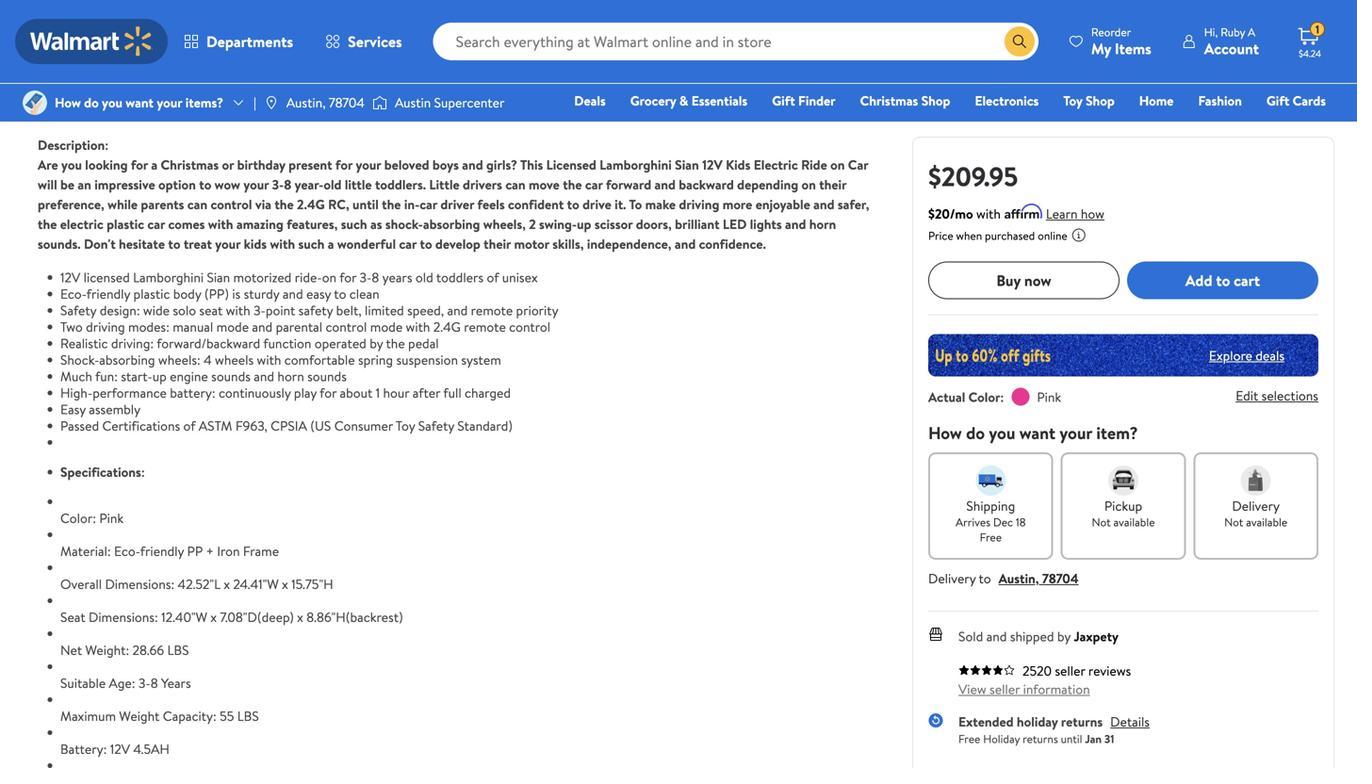 Task type: locate. For each thing, give the bounding box(es) containing it.
1 horizontal spatial their
[[819, 175, 847, 194]]

limited
[[365, 301, 404, 320]]

driving
[[679, 195, 720, 213], [86, 318, 125, 336]]

0 vertical spatial such
[[341, 215, 367, 233]]

overall
[[60, 575, 102, 593]]

by inside 12v licensed lamborghini sian motorized ride-on for 3-8 years old toddlers of unisex eco-friendly plastic body (pp) is sturdy and easy to clean safety design: wide solo seat with 3-point safety belt, limited speed, and remote priority two driving modes: manual mode and parental control mode with 2.4g remote control realistic driving: forward/backward function operated by the pedal shock-absorbing wheels: 4 wheels with comfortable spring suspension system much fun: start-up engine sounds and horn sounds high-performance battery: continuously play for about 1 hour after full charged easy assembly passed certifications of astm f963, cpsia (us consumer toy safety standard)
[[370, 334, 383, 353]]

how for how do you want your item?
[[928, 421, 962, 445]]

not down the intent image for pickup
[[1092, 514, 1111, 530]]

0 vertical spatial toy
[[1063, 91, 1083, 110]]

christmas inside description: are you looking for a christmas or birthday present for your beloved boys and girls? this licensed lamborghini sian 12v kids electric ride on car will be an impressive option to wow your 3-8 year-old little toddlers. little drivers can move the car forward and backward depending on their preference, while parents can control via the 2.4g rc, until the in-car driver feels confident to drive it. to make driving more enjoyable and safer, the electric plastic car comes with amazing features, such as shock-absorbing wheels, 2 swing-up scissor doors, brilliant led lights and horn sounds. don't hesitate to treat your kids with such a wonderful car to develop their motor skills, independence, and confidence.
[[161, 156, 219, 174]]

absorbing up performance
[[99, 351, 155, 369]]

2 vertical spatial 8
[[151, 674, 158, 692]]

1 vertical spatial a
[[328, 235, 334, 253]]

control down wow
[[211, 195, 252, 213]]

8 left the year-
[[284, 175, 291, 194]]

1 horizontal spatial returns
[[1061, 713, 1103, 731]]

1 horizontal spatial lbs
[[237, 707, 259, 725]]

1 horizontal spatial driving
[[679, 195, 720, 213]]

0 horizontal spatial delivery
[[928, 569, 976, 588]]

up inside description: are you looking for a christmas or birthday present for your beloved boys and girls? this licensed lamborghini sian 12v kids electric ride on car will be an impressive option to wow your 3-8 year-old little toddlers. little drivers can move the car forward and backward depending on their preference, while parents can control via the 2.4g rc, until the in-car driver feels confident to drive it. to make driving more enjoyable and safer, the electric plastic car comes with amazing features, such as shock-absorbing wheels, 2 swing-up scissor doors, brilliant led lights and horn sounds. don't hesitate to treat your kids with such a wonderful car to develop their motor skills, independence, and confidence.
[[577, 215, 591, 233]]

free inside extended holiday returns details free holiday returns until jan 31
[[959, 731, 981, 747]]

delivery down intent image for delivery at the bottom right
[[1232, 497, 1280, 515]]

and down brilliant
[[675, 235, 696, 253]]

0 vertical spatial 8
[[284, 175, 291, 194]]

1 vertical spatial free
[[959, 731, 981, 747]]

austin, right |
[[286, 93, 326, 112]]

 image
[[23, 90, 47, 115], [264, 95, 279, 110]]

0 vertical spatial by
[[370, 334, 383, 353]]

1 vertical spatial delivery
[[928, 569, 976, 588]]

operated
[[315, 334, 366, 353]]

to inside button
[[1216, 270, 1230, 291]]

sold
[[959, 627, 983, 646]]

essentials
[[692, 91, 748, 110]]

buy now button
[[928, 262, 1120, 299]]

legal information image
[[1071, 228, 1086, 243]]

1 vertical spatial want
[[1020, 421, 1056, 445]]

such
[[341, 215, 367, 233], [298, 235, 325, 253]]

free inside 'shipping arrives dec 18 free'
[[980, 529, 1002, 545]]

1 horizontal spatial mode
[[370, 318, 403, 336]]

wheels,
[[483, 215, 526, 233]]

such left as
[[341, 215, 367, 233]]

12v down sounds.
[[60, 268, 80, 287]]

3.9794 stars out of 5, based on 2520 seller reviews element
[[959, 664, 1015, 676]]

gift for cards
[[1267, 91, 1290, 110]]

ride
[[801, 156, 827, 174]]

1 horizontal spatial lamborghini
[[600, 156, 672, 174]]

up to sixty percent off deals. shop now. image
[[928, 334, 1319, 377]]

2 shop from the left
[[1086, 91, 1115, 110]]

of left astm
[[183, 417, 196, 435]]

78704 up sold and shipped by jaxpety
[[1042, 569, 1079, 588]]

control down unisex on the left top of page
[[509, 318, 551, 336]]

1 left 'hour'
[[376, 384, 380, 402]]

reorder
[[1091, 24, 1131, 40]]

by right shipped
[[1057, 627, 1071, 646]]

3- right is
[[254, 301, 266, 320]]

2 mode from the left
[[370, 318, 403, 336]]

1 not from the left
[[1092, 514, 1111, 530]]

intent image for delivery image
[[1241, 466, 1271, 496]]

0 horizontal spatial old
[[324, 175, 342, 194]]

2 gift from the left
[[1267, 91, 1290, 110]]

learn how button
[[1046, 204, 1105, 224]]

do for how do you want your item?
[[966, 421, 985, 445]]

up down drive
[[577, 215, 591, 233]]

0 horizontal spatial available
[[1114, 514, 1155, 530]]

comes
[[168, 215, 205, 233]]

1 vertical spatial friendly
[[140, 542, 184, 560]]

1 vertical spatial how
[[928, 421, 962, 445]]

1 horizontal spatial how
[[928, 421, 962, 445]]

0 horizontal spatial 8
[[151, 674, 158, 692]]

gift cards registry
[[1109, 91, 1326, 136]]

free for shipping
[[980, 529, 1002, 545]]

how
[[55, 93, 81, 112], [928, 421, 962, 445]]

of
[[487, 268, 499, 287], [183, 417, 196, 435]]

do for how do you want your items?
[[84, 93, 99, 112]]

toddlers.
[[375, 175, 426, 194]]

0 vertical spatial how
[[55, 93, 81, 112]]

a
[[1248, 24, 1256, 40]]

intent image for shipping image
[[976, 466, 1006, 496]]

departments
[[206, 31, 293, 52]]

driving right two
[[86, 318, 125, 336]]

0 horizontal spatial 2.4g
[[297, 195, 325, 213]]

with
[[976, 205, 1001, 223], [208, 215, 233, 233], [270, 235, 295, 253], [226, 301, 250, 320], [406, 318, 430, 336], [257, 351, 281, 369]]

4.5ah
[[133, 740, 170, 758]]

view seller information
[[959, 680, 1090, 698]]

christmas
[[860, 91, 918, 110], [161, 156, 219, 174]]

horn down function
[[278, 367, 304, 385]]

on left car
[[830, 156, 845, 174]]

iron
[[217, 542, 240, 560]]

friendly down don't
[[86, 285, 130, 303]]

astm
[[199, 417, 232, 435]]

1 available from the left
[[1114, 514, 1155, 530]]

1 vertical spatial lamborghini
[[133, 268, 204, 287]]

0 vertical spatial free
[[980, 529, 1002, 545]]

returns right holiday
[[1023, 731, 1058, 747]]

ride-
[[295, 268, 322, 287]]

services button
[[309, 19, 418, 64]]

1 horizontal spatial horn
[[809, 215, 836, 233]]

on up safety on the top left of the page
[[322, 268, 337, 287]]

0 vertical spatial dimensions:
[[105, 575, 175, 593]]

1 shop from the left
[[921, 91, 950, 110]]

delivery down "arrives"
[[928, 569, 976, 588]]

on inside 12v licensed lamborghini sian motorized ride-on for 3-8 years old toddlers of unisex eco-friendly plastic body (pp) is sturdy and easy to clean safety design: wide solo seat with 3-point safety belt, limited speed, and remote priority two driving modes: manual mode and parental control mode with 2.4g remote control realistic driving: forward/backward function operated by the pedal shock-absorbing wheels: 4 wheels with comfortable spring suspension system much fun: start-up engine sounds and horn sounds high-performance battery: continuously play for about 1 hour after full charged easy assembly passed certifications of astm f963, cpsia (us consumer toy safety standard)
[[322, 268, 337, 287]]

maximum
[[60, 707, 116, 725]]

delivery inside delivery not available
[[1232, 497, 1280, 515]]

beloved
[[384, 156, 429, 174]]

1 mode from the left
[[216, 318, 249, 336]]

dimensions: for overall
[[105, 575, 175, 593]]

to
[[199, 175, 211, 194], [567, 195, 579, 213], [168, 235, 180, 253], [420, 235, 432, 253], [1216, 270, 1230, 291], [334, 285, 346, 303], [979, 569, 991, 588]]

add
[[1186, 270, 1213, 291]]

0 horizontal spatial 12v
[[60, 268, 80, 287]]

lamborghini inside 12v licensed lamborghini sian motorized ride-on for 3-8 years old toddlers of unisex eco-friendly plastic body (pp) is sturdy and easy to clean safety design: wide solo seat with 3-point safety belt, limited speed, and remote priority two driving modes: manual mode and parental control mode with 2.4g remote control realistic driving: forward/backward function operated by the pedal shock-absorbing wheels: 4 wheels with comfortable spring suspension system much fun: start-up engine sounds and horn sounds high-performance battery: continuously play for about 1 hour after full charged easy assembly passed certifications of astm f963, cpsia (us consumer toy safety standard)
[[133, 268, 204, 287]]

christmas up the option at left top
[[161, 156, 219, 174]]

grocery & essentials link
[[622, 90, 756, 111]]

christmas up car
[[860, 91, 918, 110]]

0 vertical spatial do
[[84, 93, 99, 112]]

0 vertical spatial 78704
[[329, 93, 365, 112]]

licensed
[[546, 156, 596, 174]]

0 vertical spatial 1
[[1316, 21, 1320, 37]]

old inside description: are you looking for a christmas or birthday present for your beloved boys and girls? this licensed lamborghini sian 12v kids electric ride on car will be an impressive option to wow your 3-8 year-old little toddlers. little drivers can move the car forward and backward depending on their preference, while parents can control via the 2.4g rc, until the in-car driver feels confident to drive it. to make driving more enjoyable and safer, the electric plastic car comes with amazing features, such as shock-absorbing wheels, 2 swing-up scissor doors, brilliant led lights and horn sounds. don't hesitate to treat your kids with such a wonderful car to develop their motor skills, independence, and confidence.
[[324, 175, 342, 194]]

0 horizontal spatial you
[[61, 156, 82, 174]]

1 vertical spatial 1
[[376, 384, 380, 402]]

price
[[928, 228, 954, 244]]

how down actual
[[928, 421, 962, 445]]

pink right the color:
[[99, 509, 124, 527]]

0 horizontal spatial christmas
[[161, 156, 219, 174]]

1 horizontal spatial not
[[1224, 514, 1244, 530]]

0 vertical spatial want
[[126, 93, 154, 112]]

solo
[[173, 301, 196, 320]]

24.41"w
[[233, 575, 279, 593]]

42.52"l
[[178, 575, 221, 593]]

control down clean
[[326, 318, 367, 336]]

for up little
[[335, 156, 353, 174]]

free left holiday
[[959, 731, 981, 747]]

can down girls?
[[505, 175, 526, 194]]

gift inside gift cards registry
[[1267, 91, 1290, 110]]

with right seat
[[226, 301, 250, 320]]

eco- right the material:
[[114, 542, 140, 560]]

1 horizontal spatial by
[[1057, 627, 1071, 646]]

fashion
[[1198, 91, 1242, 110]]

0 vertical spatial can
[[505, 175, 526, 194]]

2.4g
[[297, 195, 325, 213], [433, 318, 461, 336]]

2 vertical spatial 12v
[[110, 740, 130, 758]]

0 horizontal spatial 1
[[376, 384, 380, 402]]

1 vertical spatial dimensions:
[[89, 608, 158, 626]]

to inside 12v licensed lamborghini sian motorized ride-on for 3-8 years old toddlers of unisex eco-friendly plastic body (pp) is sturdy and easy to clean safety design: wide solo seat with 3-point safety belt, limited speed, and remote priority two driving modes: manual mode and parental control mode with 2.4g remote control realistic driving: forward/backward function operated by the pedal shock-absorbing wheels: 4 wheels with comfortable spring suspension system much fun: start-up engine sounds and horn sounds high-performance battery: continuously play for about 1 hour after full charged easy assembly passed certifications of astm f963, cpsia (us consumer toy safety standard)
[[334, 285, 346, 303]]

and
[[462, 156, 483, 174], [655, 175, 676, 194], [814, 195, 835, 213], [785, 215, 806, 233], [675, 235, 696, 253], [283, 285, 303, 303], [447, 301, 468, 320], [252, 318, 273, 336], [254, 367, 274, 385], [987, 627, 1007, 646]]

on
[[830, 156, 845, 174], [802, 175, 816, 194], [322, 268, 337, 287]]

0 horizontal spatial sounds
[[211, 367, 251, 385]]

driving inside description: are you looking for a christmas or birthday present for your beloved boys and girls? this licensed lamborghini sian 12v kids electric ride on car will be an impressive option to wow your 3-8 year-old little toddlers. little drivers can move the car forward and backward depending on their preference, while parents can control via the 2.4g rc, until the in-car driver feels confident to drive it. to make driving more enjoyable and safer, the electric plastic car comes with amazing features, such as shock-absorbing wheels, 2 swing-up scissor doors, brilliant led lights and horn sounds. don't hesitate to treat your kids with such a wonderful car to develop their motor skills, independence, and confidence.
[[679, 195, 720, 213]]

certifications
[[102, 417, 180, 435]]

a up impressive
[[151, 156, 158, 174]]

absorbing down driver
[[423, 215, 480, 233]]

2.4g up 'suspension'
[[433, 318, 461, 336]]

old
[[324, 175, 342, 194], [416, 268, 433, 287]]

0 vertical spatial sian
[[675, 156, 699, 174]]

view seller information link
[[959, 680, 1090, 698]]

0 horizontal spatial toy
[[396, 417, 415, 435]]

their
[[819, 175, 847, 194], [484, 235, 511, 253]]

net weight: 28.66 lbs
[[60, 641, 189, 659]]

safety up realistic on the left of page
[[60, 301, 96, 320]]

1 vertical spatial toy
[[396, 417, 415, 435]]

you inside description: are you looking for a christmas or birthday present for your beloved boys and girls? this licensed lamborghini sian 12v kids electric ride on car will be an impressive option to wow your 3-8 year-old little toddlers. little drivers can move the car forward and backward depending on their preference, while parents can control via the 2.4g rc, until the in-car driver feels confident to drive it. to make driving more enjoyable and safer, the electric plastic car comes with amazing features, such as shock-absorbing wheels, 2 swing-up scissor doors, brilliant led lights and horn sounds. don't hesitate to treat your kids with such a wonderful car to develop their motor skills, independence, and confidence.
[[61, 156, 82, 174]]

you right product
[[102, 93, 122, 112]]

maximum weight capacity: 55 lbs
[[60, 707, 259, 725]]

gift finder link
[[764, 90, 844, 111]]

0 horizontal spatial mode
[[216, 318, 249, 336]]

lamborghini up wide on the top left
[[133, 268, 204, 287]]

are
[[38, 156, 58, 174]]

 image
[[372, 93, 387, 112]]

0 vertical spatial 2.4g
[[297, 195, 325, 213]]

available for delivery
[[1246, 514, 1288, 530]]

sounds down operated at the left
[[307, 367, 347, 385]]

selections
[[1262, 386, 1319, 405]]

until left jan
[[1061, 731, 1083, 747]]

3- down birthday
[[272, 175, 284, 194]]

available inside "pickup not available"
[[1114, 514, 1155, 530]]

1 horizontal spatial sian
[[675, 156, 699, 174]]

0 horizontal spatial shop
[[921, 91, 950, 110]]

0 horizontal spatial absorbing
[[99, 351, 155, 369]]

pink up "how do you want your item?"
[[1037, 388, 1061, 406]]

to left cart
[[1216, 270, 1230, 291]]

0 horizontal spatial on
[[322, 268, 337, 287]]

gift left cards
[[1267, 91, 1290, 110]]

want for item?
[[1020, 421, 1056, 445]]

7.08"d(deep)
[[220, 608, 294, 626]]

and left safer,
[[814, 195, 835, 213]]

31
[[1105, 731, 1115, 747]]

0 vertical spatial their
[[819, 175, 847, 194]]

not inside delivery not available
[[1224, 514, 1244, 530]]

0 horizontal spatial their
[[484, 235, 511, 253]]

8 inside 12v licensed lamborghini sian motorized ride-on for 3-8 years old toddlers of unisex eco-friendly plastic body (pp) is sturdy and easy to clean safety design: wide solo seat with 3-point safety belt, limited speed, and remote priority two driving modes: manual mode and parental control mode with 2.4g remote control realistic driving: forward/backward function operated by the pedal shock-absorbing wheels: 4 wheels with comfortable spring suspension system much fun: start-up engine sounds and horn sounds high-performance battery: continuously play for about 1 hour after full charged easy assembly passed certifications of astm f963, cpsia (us consumer toy safety standard)
[[372, 268, 379, 287]]

not down intent image for delivery at the bottom right
[[1224, 514, 1244, 530]]

2.4g inside 12v licensed lamborghini sian motorized ride-on for 3-8 years old toddlers of unisex eco-friendly plastic body (pp) is sturdy and easy to clean safety design: wide solo seat with 3-point safety belt, limited speed, and remote priority two driving modes: manual mode and parental control mode with 2.4g remote control realistic driving: forward/backward function operated by the pedal shock-absorbing wheels: 4 wheels with comfortable spring suspension system much fun: start-up engine sounds and horn sounds high-performance battery: continuously play for about 1 hour after full charged easy assembly passed certifications of astm f963, cpsia (us consumer toy safety standard)
[[433, 318, 461, 336]]

2 vertical spatial you
[[989, 421, 1016, 445]]

0 horizontal spatial sian
[[207, 268, 230, 287]]

assembly
[[89, 400, 141, 418]]

net
[[60, 641, 82, 659]]

2520 seller reviews
[[1023, 662, 1131, 680]]

 image right |
[[264, 95, 279, 110]]

not inside "pickup not available"
[[1092, 514, 1111, 530]]

color:
[[60, 509, 96, 527]]

1 gift from the left
[[772, 91, 795, 110]]

to left wow
[[199, 175, 211, 194]]

1 horizontal spatial available
[[1246, 514, 1288, 530]]

on down ride
[[802, 175, 816, 194]]

0 horizontal spatial pink
[[99, 509, 124, 527]]

spring
[[358, 351, 393, 369]]

1 vertical spatial such
[[298, 235, 325, 253]]

lights
[[750, 215, 782, 233]]

until down little
[[353, 195, 379, 213]]

1 horizontal spatial 2.4g
[[433, 318, 461, 336]]

austin, down 18
[[999, 569, 1039, 588]]

safety down after
[[418, 417, 454, 435]]

you for how do you want your item?
[[989, 421, 1016, 445]]

available inside delivery not available
[[1246, 514, 1288, 530]]

reorder my items
[[1091, 24, 1152, 59]]

1 horizontal spatial seller
[[1055, 662, 1085, 680]]

0 vertical spatial up
[[577, 215, 591, 233]]

start-
[[121, 367, 152, 385]]

actual
[[928, 388, 965, 406]]

want left item?
[[1020, 421, 1056, 445]]

seller for 2520
[[1055, 662, 1085, 680]]

friendly inside 12v licensed lamborghini sian motorized ride-on for 3-8 years old toddlers of unisex eco-friendly plastic body (pp) is sturdy and easy to clean safety design: wide solo seat with 3-point safety belt, limited speed, and remote priority two driving modes: manual mode and parental control mode with 2.4g remote control realistic driving: forward/backward function operated by the pedal shock-absorbing wheels: 4 wheels with comfortable spring suspension system much fun: start-up engine sounds and horn sounds high-performance battery: continuously play for about 1 hour after full charged easy assembly passed certifications of astm f963, cpsia (us consumer toy safety standard)
[[86, 285, 130, 303]]

until inside description: are you looking for a christmas or birthday present for your beloved boys and girls? this licensed lamborghini sian 12v kids electric ride on car will be an impressive option to wow your 3-8 year-old little toddlers. little drivers can move the car forward and backward depending on their preference, while parents can control via the 2.4g rc, until the in-car driver feels confident to drive it. to make driving more enjoyable and safer, the electric plastic car comes with amazing features, such as shock-absorbing wheels, 2 swing-up scissor doors, brilliant led lights and horn sounds. don't hesitate to treat your kids with such a wonderful car to develop their motor skills, independence, and confidence.
[[353, 195, 379, 213]]

1 horizontal spatial shop
[[1086, 91, 1115, 110]]

x left 15.75"h at bottom left
[[282, 575, 288, 593]]

cards
[[1293, 91, 1326, 110]]

2.4g up features,
[[297, 195, 325, 213]]

lbs right 28.66
[[167, 641, 189, 659]]

your left item?
[[1060, 421, 1092, 445]]

sian up backward
[[675, 156, 699, 174]]

eco- up two
[[60, 285, 86, 303]]

shop left electronics at the right
[[921, 91, 950, 110]]

for up impressive
[[131, 156, 148, 174]]

add to cart button
[[1127, 262, 1319, 299]]

be
[[60, 175, 75, 194]]

1 horizontal spatial sounds
[[307, 367, 347, 385]]

1 vertical spatial sian
[[207, 268, 230, 287]]

up
[[577, 215, 591, 233], [152, 367, 167, 385]]

1 vertical spatial on
[[802, 175, 816, 194]]

1 vertical spatial until
[[1061, 731, 1083, 747]]

their down ride
[[819, 175, 847, 194]]

you for description: are you looking for a christmas or birthday present for your beloved boys and girls? this licensed lamborghini sian 12v kids electric ride on car will be an impressive option to wow your 3-8 year-old little toddlers. little drivers can move the car forward and backward depending on their preference, while parents can control via the 2.4g rc, until the in-car driver feels confident to drive it. to make driving more enjoyable and safer, the electric plastic car comes with amazing features, such as shock-absorbing wheels, 2 swing-up scissor doors, brilliant led lights and horn sounds. don't hesitate to treat your kids with such a wonderful car to develop their motor skills, independence, and confidence.
[[61, 156, 82, 174]]

can up comes
[[187, 195, 207, 213]]

2 horizontal spatial 12v
[[702, 156, 723, 174]]

1 vertical spatial 2.4g
[[433, 318, 461, 336]]

1 vertical spatial plastic
[[133, 285, 170, 303]]

0 vertical spatial 12v
[[702, 156, 723, 174]]

0 horizontal spatial up
[[152, 367, 167, 385]]

0 horizontal spatial such
[[298, 235, 325, 253]]

dimensions: up net weight: 28.66 lbs
[[89, 608, 158, 626]]

1 up the $4.24 in the top of the page
[[1316, 21, 1320, 37]]

1 horizontal spatial friendly
[[140, 542, 184, 560]]

features,
[[287, 215, 338, 233]]

friendly
[[86, 285, 130, 303], [140, 542, 184, 560]]

15.75"h
[[291, 575, 333, 593]]

wonderful
[[337, 235, 396, 253]]

available down the intent image for pickup
[[1114, 514, 1155, 530]]

suitable
[[60, 674, 106, 692]]

1 vertical spatial safety
[[418, 417, 454, 435]]

2 available from the left
[[1246, 514, 1288, 530]]

system
[[461, 351, 501, 369]]

sounds
[[211, 367, 251, 385], [307, 367, 347, 385]]

point
[[266, 301, 295, 320]]

by down limited
[[370, 334, 383, 353]]

walmart image
[[30, 26, 153, 57]]

scissor
[[595, 215, 633, 233]]

8 left years
[[372, 268, 379, 287]]

search icon image
[[1012, 34, 1027, 49]]

0 horizontal spatial eco-
[[60, 285, 86, 303]]

gift
[[772, 91, 795, 110], [1267, 91, 1290, 110]]

0 horizontal spatial friendly
[[86, 285, 130, 303]]

car up drive
[[585, 175, 603, 194]]

1 horizontal spatial old
[[416, 268, 433, 287]]

or
[[222, 156, 234, 174]]

78704 down 'services' "popup button"
[[329, 93, 365, 112]]

(us
[[310, 417, 331, 435]]

1 horizontal spatial do
[[966, 421, 985, 445]]

make
[[645, 195, 676, 213]]

Walmart Site-Wide search field
[[433, 23, 1039, 60]]

0 horizontal spatial until
[[353, 195, 379, 213]]

looking
[[85, 156, 128, 174]]

up left engine
[[152, 367, 167, 385]]

gift left finder
[[772, 91, 795, 110]]

do down the "color"
[[966, 421, 985, 445]]

1 horizontal spatial 12v
[[110, 740, 130, 758]]

driving:
[[111, 334, 154, 353]]

0 vertical spatial horn
[[809, 215, 836, 233]]

independence,
[[587, 235, 672, 253]]

2 not from the left
[[1224, 514, 1244, 530]]

0 vertical spatial a
[[151, 156, 158, 174]]

not for pickup
[[1092, 514, 1111, 530]]

2520
[[1023, 662, 1052, 680]]

seller down 3.9794 stars out of 5, based on 2520 seller reviews 'element'
[[990, 680, 1020, 698]]

delivery for to
[[928, 569, 976, 588]]

1 sounds from the left
[[211, 367, 251, 385]]

0 vertical spatial christmas
[[860, 91, 918, 110]]

dimensions: down material: eco-friendly pp + iron frame
[[105, 575, 175, 593]]

you down :
[[989, 421, 1016, 445]]

0 vertical spatial eco-
[[60, 285, 86, 303]]

and left easy
[[283, 285, 303, 303]]

car
[[585, 175, 603, 194], [420, 195, 437, 213], [147, 215, 165, 233], [399, 235, 417, 253]]

to left austin, 78704 button
[[979, 569, 991, 588]]

don't
[[84, 235, 116, 253]]

intent image for pickup image
[[1108, 466, 1139, 496]]

0 vertical spatial until
[[353, 195, 379, 213]]

sian left is
[[207, 268, 230, 287]]

your down birthday
[[243, 175, 269, 194]]

1 vertical spatial old
[[416, 268, 433, 287]]

safety
[[60, 301, 96, 320], [418, 417, 454, 435]]

1 horizontal spatial you
[[102, 93, 122, 112]]

1 vertical spatial horn
[[278, 367, 304, 385]]

to left drive
[[567, 195, 579, 213]]

you down description:
[[61, 156, 82, 174]]

old up rc,
[[324, 175, 342, 194]]



Task type: describe. For each thing, give the bounding box(es) containing it.
belt,
[[336, 301, 362, 320]]

1 horizontal spatial pink
[[1037, 388, 1061, 406]]

plastic inside 12v licensed lamborghini sian motorized ride-on for 3-8 years old toddlers of unisex eco-friendly plastic body (pp) is sturdy and easy to clean safety design: wide solo seat with 3-point safety belt, limited speed, and remote priority two driving modes: manual mode and parental control mode with 2.4g remote control realistic driving: forward/backward function operated by the pedal shock-absorbing wheels: 4 wheels with comfortable spring suspension system much fun: start-up engine sounds and horn sounds high-performance battery: continuously play for about 1 hour after full charged easy assembly passed certifications of astm f963, cpsia (us consumer toy safety standard)
[[133, 285, 170, 303]]

explore deals link
[[1202, 339, 1292, 372]]

product details
[[38, 82, 136, 102]]

28.66
[[132, 641, 164, 659]]

1 vertical spatial can
[[187, 195, 207, 213]]

in-
[[404, 195, 420, 213]]

and down sturdy
[[252, 318, 273, 336]]

+
[[206, 542, 214, 560]]

weight
[[119, 707, 160, 725]]

two
[[60, 318, 83, 336]]

years
[[161, 674, 191, 692]]

your left the kids
[[215, 235, 241, 253]]

forward/backward
[[157, 334, 260, 353]]

with up price when purchased online
[[976, 205, 1001, 223]]

item?
[[1096, 421, 1138, 445]]

edit selections
[[1236, 386, 1319, 405]]

for up belt,
[[339, 268, 356, 287]]

0 horizontal spatial returns
[[1023, 731, 1058, 747]]

motorized
[[233, 268, 292, 287]]

car down the shock-
[[399, 235, 417, 253]]

seat dimensions: 12.40"w x 7.08"d(deep) x 8.86"h(backrest)
[[60, 608, 403, 626]]

the right via
[[275, 195, 294, 213]]

modes:
[[128, 318, 170, 336]]

8 inside description: are you looking for a christmas or birthday present for your beloved boys and girls? this licensed lamborghini sian 12v kids electric ride on car will be an impressive option to wow your 3-8 year-old little toddlers. little drivers can move the car forward and backward depending on their preference, while parents can control via the 2.4g rc, until the in-car driver feels confident to drive it. to make driving more enjoyable and safer, the electric plastic car comes with amazing features, such as shock-absorbing wheels, 2 swing-up scissor doors, brilliant led lights and horn sounds. don't hesitate to treat your kids with such a wonderful car to develop their motor skills, independence, and confidence.
[[284, 175, 291, 194]]

shipped
[[1010, 627, 1054, 646]]

little
[[345, 175, 372, 194]]

the up sounds.
[[38, 215, 57, 233]]

consumer
[[334, 417, 393, 435]]

 image for how do you want your items?
[[23, 90, 47, 115]]

1 vertical spatial lbs
[[237, 707, 259, 725]]

Search search field
[[433, 23, 1039, 60]]

standard)
[[458, 417, 513, 435]]

available for pickup
[[1114, 514, 1155, 530]]

0 vertical spatial austin,
[[286, 93, 326, 112]]

gift cards link
[[1258, 90, 1335, 111]]

suspension
[[396, 351, 458, 369]]

shop for christmas shop
[[921, 91, 950, 110]]

delivery not available
[[1224, 497, 1288, 530]]

product
[[38, 82, 90, 102]]

seller for view
[[990, 680, 1020, 698]]

seat
[[199, 301, 223, 320]]

gift for finder
[[772, 91, 795, 110]]

to
[[629, 195, 642, 213]]

toddlers
[[436, 268, 484, 287]]

battery: 12v 4.5ah
[[60, 740, 170, 758]]

comfortable
[[284, 351, 355, 369]]

1 horizontal spatial christmas
[[860, 91, 918, 110]]

your left the items?
[[157, 93, 182, 112]]

and right speed, at top left
[[447, 301, 468, 320]]

3- inside description: are you looking for a christmas or birthday present for your beloved boys and girls? this licensed lamborghini sian 12v kids electric ride on car will be an impressive option to wow your 3-8 year-old little toddlers. little drivers can move the car forward and backward depending on their preference, while parents can control via the 2.4g rc, until the in-car driver feels confident to drive it. to make driving more enjoyable and safer, the electric plastic car comes with amazing features, such as shock-absorbing wheels, 2 swing-up scissor doors, brilliant led lights and horn sounds. don't hesitate to treat your kids with such a wonderful car to develop their motor skills, independence, and confidence.
[[272, 175, 284, 194]]

seat
[[60, 608, 85, 626]]

shipping arrives dec 18 free
[[956, 497, 1026, 545]]

3- right age:
[[138, 674, 151, 692]]

x down 15.75"h at bottom left
[[297, 608, 303, 626]]

3- left years
[[360, 268, 372, 287]]

control inside description: are you looking for a christmas or birthday present for your beloved boys and girls? this licensed lamborghini sian 12v kids electric ride on car will be an impressive option to wow your 3-8 year-old little toddlers. little drivers can move the car forward and backward depending on their preference, while parents can control via the 2.4g rc, until the in-car driver feels confident to drive it. to make driving more enjoyable and safer, the electric plastic car comes with amazing features, such as shock-absorbing wheels, 2 swing-up scissor doors, brilliant led lights and horn sounds. don't hesitate to treat your kids with such a wonderful car to develop their motor skills, independence, and confidence.
[[211, 195, 252, 213]]

wow
[[215, 175, 240, 194]]

clean
[[349, 285, 380, 303]]

electronics
[[975, 91, 1039, 110]]

to down the shock-
[[420, 235, 432, 253]]

and down enjoyable
[[785, 215, 806, 233]]

as
[[370, 215, 382, 233]]

toy inside 12v licensed lamborghini sian motorized ride-on for 3-8 years old toddlers of unisex eco-friendly plastic body (pp) is sturdy and easy to clean safety design: wide solo seat with 3-point safety belt, limited speed, and remote priority two driving modes: manual mode and parental control mode with 2.4g remote control realistic driving: forward/backward function operated by the pedal shock-absorbing wheels: 4 wheels with comfortable spring suspension system much fun: start-up engine sounds and horn sounds high-performance battery: continuously play for about 1 hour after full charged easy assembly passed certifications of astm f963, cpsia (us consumer toy safety standard)
[[396, 417, 415, 435]]

you for how do you want your items?
[[102, 93, 122, 112]]

via
[[255, 195, 271, 213]]

1 horizontal spatial toy
[[1063, 91, 1083, 110]]

item
[[113, 15, 150, 41]]

want for items?
[[126, 93, 154, 112]]

with right wheels
[[257, 351, 281, 369]]

gift finder
[[772, 91, 836, 110]]

sian inside 12v licensed lamborghini sian motorized ride-on for 3-8 years old toddlers of unisex eco-friendly plastic body (pp) is sturdy and easy to clean safety design: wide solo seat with 3-point safety belt, limited speed, and remote priority two driving modes: manual mode and parental control mode with 2.4g remote control realistic driving: forward/backward function operated by the pedal shock-absorbing wheels: 4 wheels with comfortable spring suspension system much fun: start-up engine sounds and horn sounds high-performance battery: continuously play for about 1 hour after full charged easy assembly passed certifications of astm f963, cpsia (us consumer toy safety standard)
[[207, 268, 230, 287]]

2
[[529, 215, 536, 233]]

1 horizontal spatial such
[[341, 215, 367, 233]]

1 horizontal spatial can
[[505, 175, 526, 194]]

with right the kids
[[270, 235, 295, 253]]

charged
[[465, 384, 511, 402]]

plastic inside description: are you looking for a christmas or birthday present for your beloved boys and girls? this licensed lamborghini sian 12v kids electric ride on car will be an impressive option to wow your 3-8 year-old little toddlers. little drivers can move the car forward and backward depending on their preference, while parents can control via the 2.4g rc, until the in-car driver feels confident to drive it. to make driving more enjoyable and safer, the electric plastic car comes with amazing features, such as shock-absorbing wheels, 2 swing-up scissor doors, brilliant led lights and horn sounds. don't hesitate to treat your kids with such a wonderful car to develop their motor skills, independence, and confidence.
[[107, 215, 144, 233]]

and right sold
[[987, 627, 1007, 646]]

2.4g inside description: are you looking for a christmas or birthday present for your beloved boys and girls? this licensed lamborghini sian 12v kids electric ride on car will be an impressive option to wow your 3-8 year-old little toddlers. little drivers can move the car forward and backward depending on their preference, while parents can control via the 2.4g rc, until the in-car driver feels confident to drive it. to make driving more enjoyable and safer, the electric plastic car comes with amazing features, such as shock-absorbing wheels, 2 swing-up scissor doors, brilliant led lights and horn sounds. don't hesitate to treat your kids with such a wonderful car to develop their motor skills, independence, and confidence.
[[297, 195, 325, 213]]

until inside extended holiday returns details free holiday returns until jan 31
[[1061, 731, 1083, 747]]

1 vertical spatial pink
[[99, 509, 124, 527]]

account
[[1204, 38, 1259, 59]]

actual color :
[[928, 388, 1004, 406]]

old inside 12v licensed lamborghini sian motorized ride-on for 3-8 years old toddlers of unisex eco-friendly plastic body (pp) is sturdy and easy to clean safety design: wide solo seat with 3-point safety belt, limited speed, and remote priority two driving modes: manual mode and parental control mode with 2.4g remote control realistic driving: forward/backward function operated by the pedal shock-absorbing wheels: 4 wheels with comfortable spring suspension system much fun: start-up engine sounds and horn sounds high-performance battery: continuously play for about 1 hour after full charged easy assembly passed certifications of astm f963, cpsia (us consumer toy safety standard)
[[416, 268, 433, 287]]

to down comes
[[168, 235, 180, 253]]

speed,
[[407, 301, 444, 320]]

1 horizontal spatial austin,
[[999, 569, 1039, 588]]

now
[[1024, 270, 1052, 291]]

1 vertical spatial 78704
[[1042, 569, 1079, 588]]

deals
[[1256, 346, 1285, 365]]

registry
[[1109, 118, 1157, 136]]

how for how do you want your items?
[[55, 93, 81, 112]]

1 vertical spatial eco-
[[114, 542, 140, 560]]

not for delivery
[[1224, 514, 1244, 530]]

parental
[[276, 318, 322, 336]]

0 vertical spatial lbs
[[167, 641, 189, 659]]

absorbing inside description: are you looking for a christmas or birthday present for your beloved boys and girls? this licensed lamborghini sian 12v kids electric ride on car will be an impressive option to wow your 3-8 year-old little toddlers. little drivers can move the car forward and backward depending on their preference, while parents can control via the 2.4g rc, until the in-car driver feels confident to drive it. to make driving more enjoyable and safer, the electric plastic car comes with amazing features, such as shock-absorbing wheels, 2 swing-up scissor doors, brilliant led lights and horn sounds. don't hesitate to treat your kids with such a wonderful car to develop their motor skills, independence, and confidence.
[[423, 215, 480, 233]]

while
[[108, 195, 138, 213]]

about
[[340, 384, 373, 402]]

finder
[[798, 91, 836, 110]]

add to cart
[[1186, 270, 1260, 291]]

delivery for not
[[1232, 497, 1280, 515]]

frame
[[243, 542, 279, 560]]

1 vertical spatial of
[[183, 417, 196, 435]]

your up little
[[356, 156, 381, 174]]

product details image
[[852, 88, 875, 111]]

absorbing inside 12v licensed lamborghini sian motorized ride-on for 3-8 years old toddlers of unisex eco-friendly plastic body (pp) is sturdy and easy to clean safety design: wide solo seat with 3-point safety belt, limited speed, and remote priority two driving modes: manual mode and parental control mode with 2.4g remote control realistic driving: forward/backward function operated by the pedal shock-absorbing wheels: 4 wheels with comfortable spring suspension system much fun: start-up engine sounds and horn sounds high-performance battery: continuously play for about 1 hour after full charged easy assembly passed certifications of astm f963, cpsia (us consumer toy safety standard)
[[99, 351, 155, 369]]

remote down unisex on the left top of page
[[471, 301, 513, 320]]

driving inside 12v licensed lamborghini sian motorized ride-on for 3-8 years old toddlers of unisex eco-friendly plastic body (pp) is sturdy and easy to clean safety design: wide solo seat with 3-point safety belt, limited speed, and remote priority two driving modes: manual mode and parental control mode with 2.4g remote control realistic driving: forward/backward function operated by the pedal shock-absorbing wheels: 4 wheels with comfortable spring suspension system much fun: start-up engine sounds and horn sounds high-performance battery: continuously play for about 1 hour after full charged easy assembly passed certifications of astm f963, cpsia (us consumer toy safety standard)
[[86, 318, 125, 336]]

the left in-
[[382, 195, 401, 213]]

services
[[348, 31, 402, 52]]

up inside 12v licensed lamborghini sian motorized ride-on for 3-8 years old toddlers of unisex eco-friendly plastic body (pp) is sturdy and easy to clean safety design: wide solo seat with 3-point safety belt, limited speed, and remote priority two driving modes: manual mode and parental control mode with 2.4g remote control realistic driving: forward/backward function operated by the pedal shock-absorbing wheels: 4 wheels with comfortable spring suspension system much fun: start-up engine sounds and horn sounds high-performance battery: continuously play for about 1 hour after full charged easy assembly passed certifications of astm f963, cpsia (us consumer toy safety standard)
[[152, 367, 167, 385]]

arrives
[[956, 514, 991, 530]]

buy
[[997, 270, 1021, 291]]

2 horizontal spatial on
[[830, 156, 845, 174]]

x right the 42.52"l
[[224, 575, 230, 593]]

capacity:
[[163, 707, 217, 725]]

remote up system
[[464, 318, 506, 336]]

sian inside description: are you looking for a christmas or birthday present for your beloved boys and girls? this licensed lamborghini sian 12v kids electric ride on car will be an impressive option to wow your 3-8 year-old little toddlers. little drivers can move the car forward and backward depending on their preference, while parents can control via the 2.4g rc, until the in-car driver feels confident to drive it. to make driving more enjoyable and safer, the electric plastic car comes with amazing features, such as shock-absorbing wheels, 2 swing-up scissor doors, brilliant led lights and horn sounds. don't hesitate to treat your kids with such a wonderful car to develop their motor skills, independence, and confidence.
[[675, 156, 699, 174]]

overall dimensions: 42.52"l x 24.41"w x 15.75"h
[[60, 575, 333, 593]]

shock-
[[385, 215, 423, 233]]

free for extended
[[959, 731, 981, 747]]

years
[[382, 268, 412, 287]]

dimensions: for seat
[[89, 608, 158, 626]]

more
[[723, 195, 752, 213]]

1 horizontal spatial control
[[326, 318, 367, 336]]

skills,
[[553, 235, 584, 253]]

for right play
[[320, 384, 337, 402]]

delivery to austin, 78704
[[928, 569, 1079, 588]]

drivers
[[463, 175, 502, 194]]

preference,
[[38, 195, 104, 213]]

horn inside description: are you looking for a christmas or birthday present for your beloved boys and girls? this licensed lamborghini sian 12v kids electric ride on car will be an impressive option to wow your 3-8 year-old little toddlers. little drivers can move the car forward and backward depending on their preference, while parents can control via the 2.4g rc, until the in-car driver feels confident to drive it. to make driving more enjoyable and safer, the electric plastic car comes with amazing features, such as shock-absorbing wheels, 2 swing-up scissor doors, brilliant led lights and horn sounds. don't hesitate to treat your kids with such a wonderful car to develop their motor skills, independence, and confidence.
[[809, 215, 836, 233]]

continuously
[[219, 384, 291, 402]]

boys
[[433, 156, 459, 174]]

debit
[[1213, 118, 1245, 136]]

with up treat
[[208, 215, 233, 233]]

car down the "little"
[[420, 195, 437, 213]]

the down licensed
[[563, 175, 582, 194]]

treat
[[184, 235, 212, 253]]

eco- inside 12v licensed lamborghini sian motorized ride-on for 3-8 years old toddlers of unisex eco-friendly plastic body (pp) is sturdy and easy to clean safety design: wide solo seat with 3-point safety belt, limited speed, and remote priority two driving modes: manual mode and parental control mode with 2.4g remote control realistic driving: forward/backward function operated by the pedal shock-absorbing wheels: 4 wheels with comfortable spring suspension system much fun: start-up engine sounds and horn sounds high-performance battery: continuously play for about 1 hour after full charged easy assembly passed certifications of astm f963, cpsia (us consumer toy safety standard)
[[60, 285, 86, 303]]

the inside 12v licensed lamborghini sian motorized ride-on for 3-8 years old toddlers of unisex eco-friendly plastic body (pp) is sturdy and easy to clean safety design: wide solo seat with 3-point safety belt, limited speed, and remote priority two driving modes: manual mode and parental control mode with 2.4g remote control realistic driving: forward/backward function operated by the pedal shock-absorbing wheels: 4 wheels with comfortable spring suspension system much fun: start-up engine sounds and horn sounds high-performance battery: continuously play for about 1 hour after full charged easy assembly passed certifications of astm f963, cpsia (us consumer toy safety standard)
[[386, 334, 405, 353]]

and right wheels
[[254, 367, 274, 385]]

with up 'suspension'
[[406, 318, 430, 336]]

hesitate
[[119, 235, 165, 253]]

0 horizontal spatial safety
[[60, 301, 96, 320]]

affirm image
[[1005, 204, 1042, 219]]

 image for austin, 78704
[[264, 95, 279, 110]]

car
[[848, 156, 868, 174]]

1 inside 12v licensed lamborghini sian motorized ride-on for 3-8 years old toddlers of unisex eco-friendly plastic body (pp) is sturdy and easy to clean safety design: wide solo seat with 3-point safety belt, limited speed, and remote priority two driving modes: manual mode and parental control mode with 2.4g remote control realistic driving: forward/backward function operated by the pedal shock-absorbing wheels: 4 wheels with comfortable spring suspension system much fun: start-up engine sounds and horn sounds high-performance battery: continuously play for about 1 hour after full charged easy assembly passed certifications of astm f963, cpsia (us consumer toy safety standard)
[[376, 384, 380, 402]]

one debit link
[[1173, 117, 1254, 137]]

and up make
[[655, 175, 676, 194]]

color
[[969, 388, 1000, 406]]

12v inside description: are you looking for a christmas or birthday present for your beloved boys and girls? this licensed lamborghini sian 12v kids electric ride on car will be an impressive option to wow your 3-8 year-old little toddlers. little drivers can move the car forward and backward depending on their preference, while parents can control via the 2.4g rc, until the in-car driver feels confident to drive it. to make driving more enjoyable and safer, the electric plastic car comes with amazing features, such as shock-absorbing wheels, 2 swing-up scissor doors, brilliant led lights and horn sounds. don't hesitate to treat your kids with such a wonderful car to develop their motor skills, independence, and confidence.
[[702, 156, 723, 174]]

details
[[94, 82, 136, 102]]

:
[[1000, 388, 1004, 406]]

horn inside 12v licensed lamborghini sian motorized ride-on for 3-8 years old toddlers of unisex eco-friendly plastic body (pp) is sturdy and easy to clean safety design: wide solo seat with 3-point safety belt, limited speed, and remote priority two driving modes: manual mode and parental control mode with 2.4g remote control realistic driving: forward/backward function operated by the pedal shock-absorbing wheels: 4 wheels with comfortable spring suspension system much fun: start-up engine sounds and horn sounds high-performance battery: continuously play for about 1 hour after full charged easy assembly passed certifications of astm f963, cpsia (us consumer toy safety standard)
[[278, 367, 304, 385]]

extended
[[959, 713, 1014, 731]]

2 sounds from the left
[[307, 367, 347, 385]]

12v inside 12v licensed lamborghini sian motorized ride-on for 3-8 years old toddlers of unisex eco-friendly plastic body (pp) is sturdy and easy to clean safety design: wide solo seat with 3-point safety belt, limited speed, and remote priority two driving modes: manual mode and parental control mode with 2.4g remote control realistic driving: forward/backward function operated by the pedal shock-absorbing wheels: 4 wheels with comfortable spring suspension system much fun: start-up engine sounds and horn sounds high-performance battery: continuously play for about 1 hour after full charged easy assembly passed certifications of astm f963, cpsia (us consumer toy safety standard)
[[60, 268, 80, 287]]

explore deals
[[1209, 346, 1285, 365]]

confident
[[508, 195, 564, 213]]

priority
[[516, 301, 559, 320]]

1 horizontal spatial a
[[328, 235, 334, 253]]

departments button
[[168, 19, 309, 64]]

color: pink
[[60, 509, 124, 527]]

walmart+ link
[[1261, 117, 1335, 137]]

0 vertical spatial of
[[487, 268, 499, 287]]

0 horizontal spatial 78704
[[329, 93, 365, 112]]

items?
[[185, 93, 223, 112]]

driver
[[441, 195, 474, 213]]

shop for toy shop
[[1086, 91, 1115, 110]]

1 horizontal spatial safety
[[418, 417, 454, 435]]

1 vertical spatial by
[[1057, 627, 1071, 646]]

specifications:
[[60, 463, 145, 481]]

2 horizontal spatial control
[[509, 318, 551, 336]]

learn how
[[1046, 205, 1105, 223]]

x right 12.40"w on the bottom left of page
[[211, 608, 217, 626]]

electronics link
[[966, 90, 1047, 111]]

hour
[[383, 384, 409, 402]]

full
[[443, 384, 462, 402]]

car down parents
[[147, 215, 165, 233]]

lamborghini inside description: are you looking for a christmas or birthday present for your beloved boys and girls? this licensed lamborghini sian 12v kids electric ride on car will be an impressive option to wow your 3-8 year-old little toddlers. little drivers can move the car forward and backward depending on their preference, while parents can control via the 2.4g rc, until the in-car driver feels confident to drive it. to make driving more enjoyable and safer, the electric plastic car comes with amazing features, such as shock-absorbing wheels, 2 swing-up scissor doors, brilliant led lights and horn sounds. don't hesitate to treat your kids with such a wonderful car to develop their motor skills, independence, and confidence.
[[600, 156, 672, 174]]

and up drivers
[[462, 156, 483, 174]]



Task type: vqa. For each thing, say whether or not it's contained in the screenshot.
Improved
no



